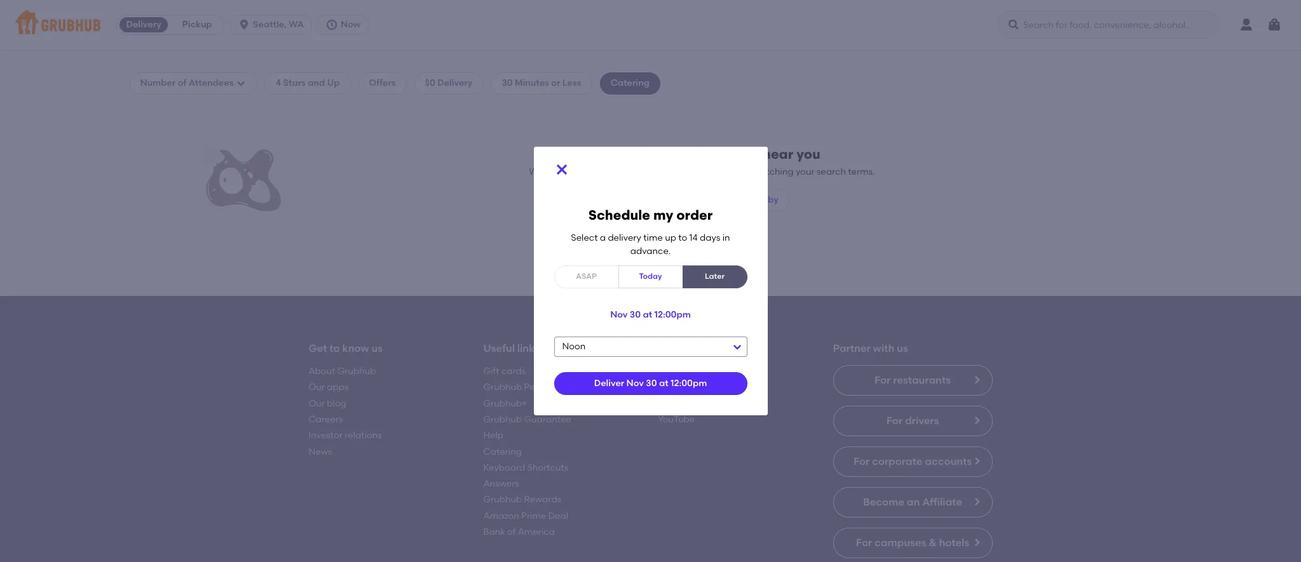 Task type: vqa. For each thing, say whether or not it's contained in the screenshot.
Keilabasa SAVE THIS RESTAURANT button
no



Task type: locate. For each thing, give the bounding box(es) containing it.
grubhub
[[714, 279, 752, 289], [337, 366, 376, 377], [483, 382, 522, 393], [483, 414, 522, 425], [483, 495, 522, 506]]

gift cards link
[[483, 366, 526, 377]]

1 horizontal spatial us
[[728, 342, 739, 354]]

0 vertical spatial svg image
[[1267, 17, 1282, 32]]

a right select
[[600, 233, 606, 244]]

grubhub down gift cards link
[[483, 382, 522, 393]]

catering up any
[[606, 146, 663, 162]]

for for for restaurants
[[875, 374, 891, 386]]

search down "you"
[[817, 166, 846, 177]]

become
[[863, 496, 904, 509]]

for for for campuses & hotels
[[856, 537, 872, 549]]

a for suggest
[[586, 279, 592, 289]]

nov inside nov 30 at 12:00pm button
[[610, 309, 628, 320]]

about grubhub our apps our blog careers investor relations news
[[309, 366, 382, 457]]

delivery left 'pickup'
[[126, 19, 161, 30]]

with right connect
[[704, 342, 725, 354]]

1 horizontal spatial to
[[678, 233, 687, 244]]

find
[[572, 166, 589, 177]]

any
[[591, 166, 607, 177]]

for left drivers
[[887, 415, 903, 427]]

time
[[643, 233, 663, 244]]

30
[[502, 78, 513, 89], [630, 309, 641, 320], [646, 378, 657, 389]]

for drivers link
[[833, 406, 993, 437]]

1 vertical spatial a
[[586, 279, 592, 289]]

deliver
[[594, 378, 624, 389]]

restaurants inside no catering search results near you we didn't find any catering restaurants in your area matching your search terms.
[[647, 166, 697, 177]]

catering
[[606, 146, 663, 162], [609, 166, 645, 177], [656, 194, 694, 205], [614, 279, 651, 289]]

2 horizontal spatial 30
[[646, 378, 657, 389]]

0 vertical spatial nov
[[610, 309, 628, 320]]

in right days
[[723, 233, 730, 244]]

2 with from the left
[[873, 342, 894, 354]]

search up 'see all catering restaurants nearby'
[[667, 146, 712, 162]]

restaurants inside button
[[696, 194, 746, 205]]

a inside 'select a delivery time up to 14 days in advance.'
[[600, 233, 606, 244]]

svg image
[[238, 18, 251, 31], [325, 18, 338, 31], [1008, 18, 1020, 31], [236, 78, 246, 89]]

youtube
[[658, 414, 695, 425]]

30 down suggest a new catering restaurant for grubhub 'button'
[[630, 309, 641, 320]]

today button
[[618, 266, 683, 289]]

our down about
[[309, 382, 325, 393]]

corporate
[[872, 456, 923, 468]]

answers
[[483, 479, 519, 490]]

4
[[276, 78, 281, 89]]

guarantee
[[524, 414, 571, 425]]

a inside 'button'
[[586, 279, 592, 289]]

12:00pm down facebook link
[[671, 378, 707, 389]]

useful
[[483, 342, 515, 354]]

results
[[715, 146, 760, 162]]

0 horizontal spatial catering
[[483, 447, 522, 457]]

for
[[700, 279, 712, 289]]

help
[[483, 431, 503, 441]]

1 vertical spatial to
[[330, 342, 340, 354]]

0 horizontal spatial in
[[699, 166, 706, 177]]

you
[[797, 146, 821, 162]]

america
[[518, 527, 555, 538]]

your left "area"
[[709, 166, 727, 177]]

0 vertical spatial delivery
[[126, 19, 161, 30]]

for for for drivers
[[887, 415, 903, 427]]

1 vertical spatial svg image
[[554, 162, 569, 177]]

0 horizontal spatial your
[[709, 166, 727, 177]]

1 with from the left
[[704, 342, 725, 354]]

seattle, wa button
[[230, 15, 317, 35]]

your down "you"
[[796, 166, 815, 177]]

0 vertical spatial restaurants
[[647, 166, 697, 177]]

1 horizontal spatial svg image
[[1267, 17, 1282, 32]]

gift cards grubhub perks grubhub+ grubhub guarantee help catering keyboard shortcuts answers grubhub rewards amazon prime deal bank of america
[[483, 366, 571, 538]]

campuses
[[875, 537, 926, 549]]

0 vertical spatial at
[[643, 309, 652, 320]]

0 horizontal spatial to
[[330, 342, 340, 354]]

0 vertical spatial our
[[309, 382, 325, 393]]

of right number
[[178, 78, 186, 89]]

2 vertical spatial restaurants
[[893, 374, 951, 386]]

1 vertical spatial 12:00pm
[[671, 378, 707, 389]]

nov 30 at 12:00pm button
[[610, 304, 691, 327]]

restaurants up order
[[696, 194, 746, 205]]

a left 'new'
[[586, 279, 592, 289]]

with right the partner
[[873, 342, 894, 354]]

for corporate accounts link
[[833, 447, 993, 477]]

to right get
[[330, 342, 340, 354]]

asap button
[[554, 266, 619, 289]]

1 vertical spatial 30
[[630, 309, 641, 320]]

nov right deliver
[[627, 378, 644, 389]]

2 vertical spatial 30
[[646, 378, 657, 389]]

1 horizontal spatial of
[[507, 527, 516, 538]]

0 horizontal spatial delivery
[[126, 19, 161, 30]]

no catering search results near you we didn't find any catering restaurants in your area matching your search terms.
[[529, 146, 875, 177]]

delivery
[[126, 19, 161, 30], [437, 78, 473, 89]]

2 horizontal spatial us
[[897, 342, 908, 354]]

all
[[644, 194, 654, 205]]

amazon
[[483, 511, 519, 522]]

to left 14
[[678, 233, 687, 244]]

0 vertical spatial 12:00pm
[[654, 309, 691, 320]]

to
[[678, 233, 687, 244], [330, 342, 340, 354]]

for campuses & hotels
[[856, 537, 970, 549]]

your
[[709, 166, 727, 177], [796, 166, 815, 177]]

1 horizontal spatial in
[[723, 233, 730, 244]]

svg image inside now button
[[325, 18, 338, 31]]

catering inside 'button'
[[614, 279, 651, 289]]

pickup
[[182, 19, 212, 30]]

0 vertical spatial 30
[[502, 78, 513, 89]]

see
[[604, 261, 619, 272]]

grubhub+ link
[[483, 398, 527, 409]]

search
[[667, 146, 712, 162], [817, 166, 846, 177]]

catering up my
[[656, 194, 694, 205]]

at down facebook
[[659, 378, 668, 389]]

0 vertical spatial a
[[600, 233, 606, 244]]

1 vertical spatial in
[[723, 233, 730, 244]]

number of attendees
[[140, 78, 234, 89]]

catering up keyboard on the bottom of the page
[[483, 447, 522, 457]]

12:00pm
[[654, 309, 691, 320], [671, 378, 707, 389]]

keyboard shortcuts link
[[483, 463, 568, 474]]

delivery right $0
[[437, 78, 473, 89]]

or
[[551, 78, 560, 89]]

see all catering restaurants nearby button
[[615, 189, 790, 212]]

at down suggest a new catering restaurant for grubhub 'button'
[[643, 309, 652, 320]]

for
[[875, 374, 891, 386], [887, 415, 903, 427], [854, 456, 870, 468], [856, 537, 872, 549]]

1 our from the top
[[309, 382, 325, 393]]

30 left minutes
[[502, 78, 513, 89]]

restaurants up drivers
[[893, 374, 951, 386]]

deliver nov 30 at 12:00pm
[[594, 378, 707, 389]]

1 vertical spatial nov
[[627, 378, 644, 389]]

with for connect
[[704, 342, 725, 354]]

0 vertical spatial to
[[678, 233, 687, 244]]

1 vertical spatial delivery
[[437, 78, 473, 89]]

nearby
[[748, 194, 779, 205]]

1 vertical spatial of
[[507, 527, 516, 538]]

0 horizontal spatial a
[[586, 279, 592, 289]]

grubhub rewards link
[[483, 495, 561, 506]]

30 left twitter link
[[646, 378, 657, 389]]

1 vertical spatial search
[[817, 166, 846, 177]]

1 vertical spatial catering
[[483, 447, 522, 457]]

with
[[704, 342, 725, 354], [873, 342, 894, 354]]

1 vertical spatial restaurants
[[696, 194, 746, 205]]

us
[[372, 342, 383, 354], [728, 342, 739, 354], [897, 342, 908, 354]]

become an affiliate
[[863, 496, 962, 509]]

our apps link
[[309, 382, 349, 393]]

1 horizontal spatial search
[[817, 166, 846, 177]]

delivery button
[[117, 15, 170, 35]]

in up 'see all catering restaurants nearby'
[[699, 166, 706, 177]]

for for for corporate accounts
[[854, 456, 870, 468]]

a for select
[[600, 233, 606, 244]]

suggest
[[549, 279, 584, 289]]

delivery inside button
[[126, 19, 161, 30]]

partner with us
[[833, 342, 908, 354]]

new
[[594, 279, 612, 289]]

of right bank
[[507, 527, 516, 538]]

us right the know
[[372, 342, 383, 354]]

svg image
[[1267, 17, 1282, 32], [554, 162, 569, 177]]

0 horizontal spatial 30
[[502, 78, 513, 89]]

0 vertical spatial search
[[667, 146, 712, 162]]

for left campuses
[[856, 537, 872, 549]]

1 horizontal spatial your
[[796, 166, 815, 177]]

schedule
[[588, 207, 650, 223]]

1 horizontal spatial catering
[[611, 78, 650, 89]]

us up for restaurants
[[897, 342, 908, 354]]

3 us from the left
[[897, 342, 908, 354]]

our
[[309, 382, 325, 393], [309, 398, 325, 409]]

for left the corporate
[[854, 456, 870, 468]]

for?
[[706, 261, 722, 272]]

1 horizontal spatial delivery
[[437, 78, 473, 89]]

1 horizontal spatial a
[[600, 233, 606, 244]]

seattle,
[[253, 19, 287, 30]]

help link
[[483, 431, 503, 441]]

our up careers
[[309, 398, 325, 409]]

grubhub down for?
[[714, 279, 752, 289]]

2 us from the left
[[728, 342, 739, 354]]

to inside no catering search results near you main content
[[330, 342, 340, 354]]

0 vertical spatial catering
[[611, 78, 650, 89]]

catering right any
[[609, 166, 645, 177]]

catering right less
[[611, 78, 650, 89]]

us right connect
[[728, 342, 739, 354]]

nov down 'new'
[[610, 309, 628, 320]]

&
[[929, 537, 937, 549]]

for drivers
[[887, 415, 939, 427]]

restaurants up the all
[[647, 166, 697, 177]]

catering down what
[[614, 279, 651, 289]]

30 inside no catering search results near you main content
[[502, 78, 513, 89]]

1 horizontal spatial with
[[873, 342, 894, 354]]

grubhub down the know
[[337, 366, 376, 377]]

hotels
[[939, 537, 970, 549]]

0 vertical spatial of
[[178, 78, 186, 89]]

now button
[[317, 15, 374, 35]]

0 horizontal spatial us
[[372, 342, 383, 354]]

don't see what you're looking for?
[[579, 261, 722, 272]]

links
[[517, 342, 540, 354]]

0 horizontal spatial svg image
[[554, 162, 569, 177]]

0 horizontal spatial at
[[643, 309, 652, 320]]

0 vertical spatial in
[[699, 166, 706, 177]]

1 horizontal spatial at
[[659, 378, 668, 389]]

don't
[[579, 261, 602, 272]]

0 horizontal spatial with
[[704, 342, 725, 354]]

0 horizontal spatial of
[[178, 78, 186, 89]]

12:00pm down restaurant
[[654, 309, 691, 320]]

for down the partner with us
[[875, 374, 891, 386]]

1 vertical spatial our
[[309, 398, 325, 409]]



Task type: describe. For each thing, give the bounding box(es) containing it.
to inside 'select a delivery time up to 14 days in advance.'
[[678, 233, 687, 244]]

grubhub guarantee link
[[483, 414, 571, 425]]

less
[[562, 78, 581, 89]]

later button
[[682, 266, 747, 289]]

amazon prime deal link
[[483, 511, 568, 522]]

connect
[[658, 342, 702, 354]]

asap
[[576, 272, 597, 281]]

for campuses & hotels link
[[833, 528, 993, 559]]

30 minutes or less
[[502, 78, 581, 89]]

see
[[625, 194, 642, 205]]

2 our from the top
[[309, 398, 325, 409]]

1 us from the left
[[372, 342, 383, 354]]

no catering search results near you main content
[[0, 50, 1301, 563]]

pickup button
[[170, 15, 224, 35]]

investor
[[309, 431, 343, 441]]

near
[[763, 146, 793, 162]]

careers link
[[309, 414, 343, 425]]

grubhub inside about grubhub our apps our blog careers investor relations news
[[337, 366, 376, 377]]

1 vertical spatial at
[[659, 378, 668, 389]]

catering link
[[483, 447, 522, 457]]

rewards
[[524, 495, 561, 506]]

drivers
[[905, 415, 939, 427]]

4 stars and up
[[276, 78, 340, 89]]

advance.
[[630, 246, 671, 257]]

us for connect with us
[[728, 342, 739, 354]]

1 horizontal spatial 30
[[630, 309, 641, 320]]

grubhub down answers link
[[483, 495, 522, 506]]

investor relations link
[[309, 431, 382, 441]]

up
[[665, 233, 676, 244]]

svg image inside no catering search results near you main content
[[236, 78, 246, 89]]

get to know us
[[309, 342, 383, 354]]

connect with us
[[658, 342, 739, 354]]

of inside gift cards grubhub perks grubhub+ grubhub guarantee help catering keyboard shortcuts answers grubhub rewards amazon prime deal bank of america
[[507, 527, 516, 538]]

later
[[705, 272, 725, 281]]

grubhub down grubhub+
[[483, 414, 522, 425]]

0 horizontal spatial search
[[667, 146, 712, 162]]

blog
[[327, 398, 346, 409]]

delivery inside no catering search results near you main content
[[437, 78, 473, 89]]

our blog link
[[309, 398, 346, 409]]

$0 delivery
[[425, 78, 473, 89]]

cards
[[501, 366, 526, 377]]

what
[[621, 261, 643, 272]]

we
[[529, 166, 543, 177]]

twitter
[[658, 382, 687, 393]]

suggest a new catering restaurant for grubhub
[[549, 279, 752, 289]]

bank of america link
[[483, 527, 555, 538]]

stars
[[283, 78, 306, 89]]

about
[[309, 366, 335, 377]]

apps
[[327, 382, 349, 393]]

and
[[308, 78, 325, 89]]

with for partner
[[873, 342, 894, 354]]

gift
[[483, 366, 499, 377]]

select a delivery time up to 14 days in advance.
[[571, 233, 730, 257]]

deal
[[548, 511, 568, 522]]

nov 30 at 12:00pm
[[610, 309, 691, 320]]

2 your from the left
[[796, 166, 815, 177]]

nov inside deliver nov 30 at 12:00pm button
[[627, 378, 644, 389]]

order
[[677, 207, 713, 223]]

catering inside gift cards grubhub perks grubhub+ grubhub guarantee help catering keyboard shortcuts answers grubhub rewards amazon prime deal bank of america
[[483, 447, 522, 457]]

become an affiliate link
[[833, 488, 993, 518]]

didn't
[[545, 166, 570, 177]]

in inside 'select a delivery time up to 14 days in advance.'
[[723, 233, 730, 244]]

an
[[907, 496, 920, 509]]

prime
[[521, 511, 546, 522]]

in inside no catering search results near you we didn't find any catering restaurants in your area matching your search terms.
[[699, 166, 706, 177]]

matching
[[752, 166, 794, 177]]

seattle, wa
[[253, 19, 304, 30]]

days
[[700, 233, 720, 244]]

get
[[309, 342, 327, 354]]

restaurant
[[653, 279, 698, 289]]

us for partner with us
[[897, 342, 908, 354]]

today
[[639, 272, 662, 281]]

svg image inside seattle, wa button
[[238, 18, 251, 31]]

14
[[689, 233, 698, 244]]

schedule my order
[[588, 207, 713, 223]]

select
[[571, 233, 598, 244]]

terms.
[[848, 166, 875, 177]]

minutes
[[515, 78, 549, 89]]

know
[[342, 342, 369, 354]]

looking
[[673, 261, 704, 272]]

grubhub inside 'button'
[[714, 279, 752, 289]]

main navigation navigation
[[0, 0, 1301, 50]]

you're
[[645, 261, 671, 272]]

svg image inside main navigation navigation
[[1267, 17, 1282, 32]]

1 your from the left
[[709, 166, 727, 177]]

offers
[[369, 78, 396, 89]]

perks
[[524, 382, 547, 393]]

no
[[584, 146, 603, 162]]

attendees
[[189, 78, 234, 89]]

catering inside button
[[656, 194, 694, 205]]

youtube link
[[658, 414, 695, 425]]

keyboard
[[483, 463, 525, 474]]

facebook
[[658, 366, 701, 377]]

number
[[140, 78, 176, 89]]

relations
[[345, 431, 382, 441]]

news link
[[309, 447, 332, 457]]

for restaurants
[[875, 374, 951, 386]]



